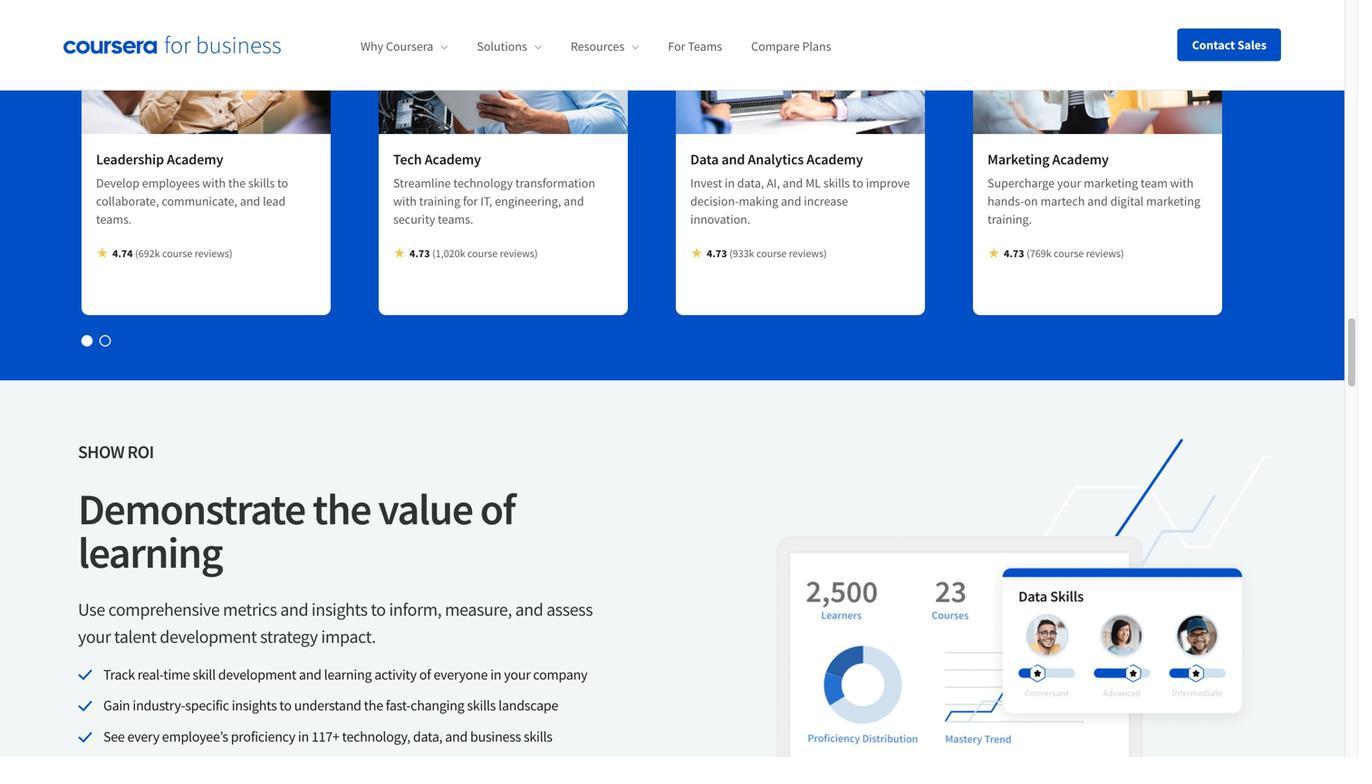 Task type: describe. For each thing, give the bounding box(es) containing it.
assess
[[547, 598, 593, 621]]

gain industry-specific insights to understand the fast-changing skills landscape
[[103, 697, 558, 715]]

solutions link
[[477, 38, 542, 55]]

692k
[[138, 246, 160, 260]]

communicate,
[[162, 193, 238, 209]]

compare plans link
[[752, 38, 832, 55]]

talent
[[114, 626, 157, 648]]

for
[[668, 38, 686, 55]]

track real-time skill development and learning activity of everyone in your company
[[103, 666, 588, 684]]

every
[[127, 728, 159, 747]]

impact.
[[321, 626, 376, 648]]

for teams
[[668, 38, 723, 55]]

with inside leadership academy develop employees with the skills to collaborate, communicate, and lead teams.
[[202, 175, 226, 191]]

and inside tech academy streamline technology transformation with training for it, engineering, and security teams.
[[564, 193, 584, 209]]

reviews for employees
[[195, 246, 229, 260]]

4.74
[[112, 246, 133, 260]]

to inside the use comprehensive metrics and insights to inform, measure, and assess your talent development strategy impact.
[[371, 598, 386, 621]]

understand
[[294, 697, 361, 715]]

for teams link
[[668, 38, 723, 55]]

landscape
[[499, 697, 558, 715]]

your inside the use comprehensive metrics and insights to inform, measure, and assess your talent development strategy impact.
[[78, 626, 111, 648]]

0 vertical spatial marketing
[[1084, 175, 1139, 191]]

academy for tech academy
[[425, 150, 481, 168]]

plans
[[803, 38, 832, 55]]

data
[[691, 150, 719, 168]]

demonstrate the value of learning
[[78, 482, 515, 580]]

and up understand
[[299, 666, 322, 684]]

solutions
[[477, 38, 527, 55]]

innovation.
[[691, 211, 751, 227]]

to up proficiency
[[280, 697, 292, 715]]

compare plans
[[752, 38, 832, 55]]

4.73 ( 1,020k course reviews )
[[410, 246, 538, 260]]

industry-
[[133, 697, 185, 715]]

strategy
[[260, 626, 318, 648]]

measure,
[[445, 598, 512, 621]]

technology,
[[342, 728, 411, 747]]

the inside leadership academy develop employees with the skills to collaborate, communicate, and lead teams.
[[228, 175, 246, 191]]

in inside data and analytics academy invest in data, ai, and ml skills to improve decision-making and increase innovation.
[[725, 175, 735, 191]]

show roi
[[78, 441, 154, 463]]

coursera
[[386, 38, 434, 55]]

ml
[[806, 175, 821, 191]]

reviews for your
[[1087, 246, 1121, 260]]

why coursera link
[[361, 38, 448, 55]]

security
[[393, 211, 435, 227]]

of inside demonstrate the value of learning
[[480, 482, 515, 536]]

compare
[[752, 38, 800, 55]]

and left assess
[[515, 598, 543, 621]]

technology
[[454, 175, 513, 191]]

ai,
[[767, 175, 780, 191]]

with inside marketing academy supercharge your marketing team with hands-on martech and digital marketing training.
[[1171, 175, 1194, 191]]

1 vertical spatial of
[[419, 666, 431, 684]]

demonstrate
[[78, 482, 305, 536]]

4.73 for analytics
[[707, 246, 728, 260]]

1 vertical spatial development
[[218, 666, 296, 684]]

1 vertical spatial data,
[[413, 728, 443, 747]]

to inside leadership academy develop employees with the skills to collaborate, communicate, and lead teams.
[[277, 175, 288, 191]]

the inside demonstrate the value of learning
[[313, 482, 371, 536]]

metrics
[[223, 598, 277, 621]]

proficiency
[[231, 728, 295, 747]]

specific
[[185, 697, 229, 715]]

tech academy streamline technology transformation with training for it, engineering, and security teams.
[[393, 150, 596, 227]]

engineering,
[[495, 193, 561, 209]]

academy for leadership academy
[[167, 150, 223, 168]]

gain
[[103, 697, 130, 715]]

it professional holding tablet inspecting technical equipment image
[[379, 0, 628, 134]]

4.74 ( 692k course reviews )
[[112, 246, 233, 260]]

insights inside the use comprehensive metrics and insights to inform, measure, and assess your talent development strategy impact.
[[312, 598, 368, 621]]

4.73 for supercharge
[[1004, 246, 1025, 260]]

value
[[378, 482, 473, 536]]

see every employee's proficiency in 117+ technology, data, and business skills
[[103, 728, 553, 747]]

reviews for technology
[[500, 246, 535, 260]]

tech
[[393, 150, 422, 168]]

academy inside data and analytics academy invest in data, ai, and ml skills to improve decision-making and increase innovation.
[[807, 150, 863, 168]]

course for academy
[[757, 246, 787, 260]]

streamline
[[393, 175, 451, 191]]

117+
[[312, 728, 340, 747]]

and down changing
[[445, 728, 468, 747]]

use comprehensive metrics and insights to inform, measure, and assess your talent development strategy impact.
[[78, 598, 593, 648]]

use
[[78, 598, 105, 621]]

real-
[[138, 666, 163, 684]]

769k
[[1030, 246, 1052, 260]]

roi
[[127, 441, 154, 463]]

) for technology
[[535, 246, 538, 260]]

lead
[[263, 193, 286, 209]]

( for streamline
[[432, 246, 436, 260]]

leadership academy develop employees with the skills to collaborate, communicate, and lead teams.
[[96, 150, 288, 227]]

fast-
[[386, 697, 411, 715]]

skills down landscape
[[524, 728, 553, 747]]

marketing professional in front of whiteboard brainstorming with team image
[[973, 0, 1223, 134]]

decision-
[[691, 193, 739, 209]]

team
[[1141, 175, 1168, 191]]

changing
[[411, 697, 465, 715]]

learning inside demonstrate the value of learning
[[78, 526, 222, 580]]

employee's
[[162, 728, 228, 747]]

and inside leadership academy develop employees with the skills to collaborate, communicate, and lead teams.
[[240, 193, 260, 209]]

increase
[[804, 193, 849, 209]]

contact
[[1193, 37, 1236, 53]]

training
[[419, 193, 461, 209]]

coursera for business image
[[63, 36, 281, 54]]



Task type: vqa. For each thing, say whether or not it's contained in the screenshot.
10 at the bottom
no



Task type: locate. For each thing, give the bounding box(es) containing it.
4.73 for streamline
[[410, 246, 430, 260]]

see
[[103, 728, 125, 747]]

academy up technology
[[425, 150, 481, 168]]

4 ( from the left
[[1027, 246, 1030, 260]]

2 course from the left
[[468, 246, 498, 260]]

marketing down team
[[1147, 193, 1201, 209]]

of
[[480, 482, 515, 536], [419, 666, 431, 684]]

2 ) from the left
[[535, 246, 538, 260]]

1 vertical spatial marketing
[[1147, 193, 1201, 209]]

learning up comprehensive
[[78, 526, 222, 580]]

teams. inside tech academy streamline technology transformation with training for it, engineering, and security teams.
[[438, 211, 474, 227]]

reviews
[[195, 246, 229, 260], [500, 246, 535, 260], [789, 246, 824, 260], [1087, 246, 1121, 260]]

course for technology
[[468, 246, 498, 260]]

0 horizontal spatial in
[[298, 728, 309, 747]]

marketing up the digital
[[1084, 175, 1139, 191]]

) down 'communicate,'
[[229, 246, 233, 260]]

reviews down 'communicate,'
[[195, 246, 229, 260]]

it,
[[481, 193, 493, 209]]

inform,
[[389, 598, 442, 621]]

0 horizontal spatial with
[[202, 175, 226, 191]]

your up landscape
[[504, 666, 531, 684]]

1 4.73 from the left
[[410, 246, 430, 260]]

business
[[470, 728, 521, 747]]

development
[[160, 626, 257, 648], [218, 666, 296, 684]]

everyone
[[434, 666, 488, 684]]

data, down changing
[[413, 728, 443, 747]]

team leader speaking to a group of people image
[[82, 0, 331, 134]]

your
[[1058, 175, 1082, 191], [78, 626, 111, 648], [504, 666, 531, 684]]

) for employees
[[229, 246, 233, 260]]

and inside marketing academy supercharge your marketing team with hands-on martech and digital marketing training.
[[1088, 193, 1108, 209]]

improve
[[866, 175, 910, 191]]

with up security
[[393, 193, 417, 209]]

skills inside data and analytics academy invest in data, ai, and ml skills to improve decision-making and increase innovation.
[[824, 175, 850, 191]]

course right 933k
[[757, 246, 787, 260]]

2 ( from the left
[[432, 246, 436, 260]]

course
[[162, 246, 192, 260], [468, 246, 498, 260], [757, 246, 787, 260], [1054, 246, 1084, 260]]

teams. for tech academy
[[438, 211, 474, 227]]

for
[[463, 193, 478, 209]]

data, up making
[[738, 175, 764, 191]]

to
[[277, 175, 288, 191], [853, 175, 864, 191], [371, 598, 386, 621], [280, 697, 292, 715]]

0 vertical spatial in
[[725, 175, 735, 191]]

in left 117+
[[298, 728, 309, 747]]

in right invest
[[725, 175, 735, 191]]

933k
[[733, 246, 755, 260]]

in right everyone
[[491, 666, 502, 684]]

( for supercharge
[[1027, 246, 1030, 260]]

marketing
[[1084, 175, 1139, 191], [1147, 193, 1201, 209]]

comprehensive
[[108, 598, 220, 621]]

course right 692k
[[162, 246, 192, 260]]

) for academy
[[824, 246, 827, 260]]

the
[[228, 175, 246, 191], [313, 482, 371, 536], [364, 697, 383, 715]]

skills up lead
[[248, 175, 275, 191]]

1 vertical spatial learning
[[324, 666, 372, 684]]

0 horizontal spatial learning
[[78, 526, 222, 580]]

1 horizontal spatial teams.
[[438, 211, 474, 227]]

( right 4.74
[[135, 246, 138, 260]]

collaborate,
[[96, 193, 159, 209]]

) down the digital
[[1121, 246, 1125, 260]]

of right value
[[480, 482, 515, 536]]

0 vertical spatial learning
[[78, 526, 222, 580]]

and down 'transformation'
[[564, 193, 584, 209]]

and left the digital
[[1088, 193, 1108, 209]]

academy up 'martech'
[[1053, 150, 1109, 168]]

( down training.
[[1027, 246, 1030, 260]]

and right the 'ai,'
[[783, 175, 803, 191]]

) for your
[[1121, 246, 1125, 260]]

academy inside leadership academy develop employees with the skills to collaborate, communicate, and lead teams.
[[167, 150, 223, 168]]

two individuals discussing graphs shown on laptop screen image
[[676, 0, 925, 134]]

1 course from the left
[[162, 246, 192, 260]]

your up 'martech'
[[1058, 175, 1082, 191]]

to inside data and analytics academy invest in data, ai, and ml skills to improve decision-making and increase innovation.
[[853, 175, 864, 191]]

and right making
[[781, 193, 802, 209]]

( for analytics
[[730, 246, 733, 260]]

academy up employees
[[167, 150, 223, 168]]

your down use
[[78, 626, 111, 648]]

and
[[722, 150, 745, 168], [783, 175, 803, 191], [240, 193, 260, 209], [564, 193, 584, 209], [781, 193, 802, 209], [1088, 193, 1108, 209], [280, 598, 308, 621], [515, 598, 543, 621], [299, 666, 322, 684], [445, 728, 468, 747]]

4 course from the left
[[1054, 246, 1084, 260]]

with right team
[[1171, 175, 1194, 191]]

digital
[[1111, 193, 1144, 209]]

4.73 left the 769k
[[1004, 246, 1025, 260]]

to left improve
[[853, 175, 864, 191]]

1 vertical spatial the
[[313, 482, 371, 536]]

1 vertical spatial in
[[491, 666, 502, 684]]

reviews down the digital
[[1087, 246, 1121, 260]]

development up 'skill'
[[160, 626, 257, 648]]

skills up increase
[[824, 175, 850, 191]]

3 ) from the left
[[824, 246, 827, 260]]

teams. for leadership academy
[[96, 211, 132, 227]]

1 horizontal spatial marketing
[[1147, 193, 1201, 209]]

data, inside data and analytics academy invest in data, ai, and ml skills to improve decision-making and increase innovation.
[[738, 175, 764, 191]]

1,020k
[[436, 246, 465, 260]]

0 vertical spatial the
[[228, 175, 246, 191]]

the up 'communicate,'
[[228, 175, 246, 191]]

1 vertical spatial your
[[78, 626, 111, 648]]

4 academy from the left
[[1053, 150, 1109, 168]]

course for employees
[[162, 246, 192, 260]]

academy inside marketing academy supercharge your marketing team with hands-on martech and digital marketing training.
[[1053, 150, 1109, 168]]

course right 1,020k
[[468, 246, 498, 260]]

teams. down the collaborate,
[[96, 211, 132, 227]]

0 vertical spatial development
[[160, 626, 257, 648]]

1 horizontal spatial 4.73
[[707, 246, 728, 260]]

2 vertical spatial your
[[504, 666, 531, 684]]

training.
[[988, 211, 1032, 227]]

hands-
[[988, 193, 1025, 209]]

skill
[[193, 666, 216, 684]]

contact sales button
[[1178, 29, 1282, 61]]

2 4.73 from the left
[[707, 246, 728, 260]]

marketing academy supercharge your marketing team with hands-on martech and digital marketing training.
[[988, 150, 1201, 227]]

4 ) from the left
[[1121, 246, 1125, 260]]

time
[[163, 666, 190, 684]]

1 reviews from the left
[[195, 246, 229, 260]]

reviews down increase
[[789, 246, 824, 260]]

1 ( from the left
[[135, 246, 138, 260]]

2 vertical spatial in
[[298, 728, 309, 747]]

learning up gain industry-specific insights to understand the fast-changing skills landscape
[[324, 666, 372, 684]]

the left the fast-
[[364, 697, 383, 715]]

development inside the use comprehensive metrics and insights to inform, measure, and assess your talent development strategy impact.
[[160, 626, 257, 648]]

4.73 left 933k
[[707, 246, 728, 260]]

0 vertical spatial your
[[1058, 175, 1082, 191]]

reviews down engineering,
[[500, 246, 535, 260]]

to up lead
[[277, 175, 288, 191]]

) down engineering,
[[535, 246, 538, 260]]

( down innovation.
[[730, 246, 733, 260]]

development down strategy
[[218, 666, 296, 684]]

analytics
[[748, 150, 804, 168]]

4.73 ( 769k course reviews )
[[1004, 246, 1125, 260]]

resources
[[571, 38, 625, 55]]

1 vertical spatial insights
[[232, 697, 277, 715]]

1 horizontal spatial your
[[504, 666, 531, 684]]

0 horizontal spatial your
[[78, 626, 111, 648]]

in
[[725, 175, 735, 191], [491, 666, 502, 684], [298, 728, 309, 747]]

with
[[202, 175, 226, 191], [1171, 175, 1194, 191], [393, 193, 417, 209]]

2 horizontal spatial with
[[1171, 175, 1194, 191]]

show
[[78, 441, 124, 463]]

1 horizontal spatial data,
[[738, 175, 764, 191]]

and up strategy
[[280, 598, 308, 621]]

illustration of coursera's skills dashboard image
[[731, 439, 1267, 758]]

with inside tech academy streamline technology transformation with training for it, engineering, and security teams.
[[393, 193, 417, 209]]

track
[[103, 666, 135, 684]]

employees
[[142, 175, 200, 191]]

( down security
[[432, 246, 436, 260]]

marketing
[[988, 150, 1050, 168]]

reviews for academy
[[789, 246, 824, 260]]

1 horizontal spatial insights
[[312, 598, 368, 621]]

teams. down for at the left of the page
[[438, 211, 474, 227]]

1 horizontal spatial with
[[393, 193, 417, 209]]

martech
[[1041, 193, 1085, 209]]

of right activity
[[419, 666, 431, 684]]

) down increase
[[824, 246, 827, 260]]

data and analytics academy invest in data, ai, and ml skills to improve decision-making and increase innovation.
[[691, 150, 910, 227]]

company
[[533, 666, 588, 684]]

insights up proficiency
[[232, 697, 277, 715]]

academy
[[167, 150, 223, 168], [425, 150, 481, 168], [807, 150, 863, 168], [1053, 150, 1109, 168]]

making
[[739, 193, 779, 209]]

and right data
[[722, 150, 745, 168]]

and left lead
[[240, 193, 260, 209]]

4.73
[[410, 246, 430, 260], [707, 246, 728, 260], [1004, 246, 1025, 260]]

with up 'communicate,'
[[202, 175, 226, 191]]

why coursera
[[361, 38, 434, 55]]

4.73 left 1,020k
[[410, 246, 430, 260]]

academy up ml
[[807, 150, 863, 168]]

on
[[1025, 193, 1038, 209]]

1 teams. from the left
[[96, 211, 132, 227]]

sales
[[1238, 37, 1267, 53]]

4 reviews from the left
[[1087, 246, 1121, 260]]

3 ( from the left
[[730, 246, 733, 260]]

2 horizontal spatial your
[[1058, 175, 1082, 191]]

3 4.73 from the left
[[1004, 246, 1025, 260]]

3 course from the left
[[757, 246, 787, 260]]

0 horizontal spatial teams.
[[96, 211, 132, 227]]

3 academy from the left
[[807, 150, 863, 168]]

0 horizontal spatial 4.73
[[410, 246, 430, 260]]

2 teams. from the left
[[438, 211, 474, 227]]

supercharge
[[988, 175, 1055, 191]]

course right the 769k
[[1054, 246, 1084, 260]]

slides element
[[78, 332, 1267, 350]]

course for your
[[1054, 246, 1084, 260]]

invest
[[691, 175, 722, 191]]

2 vertical spatial the
[[364, 697, 383, 715]]

transformation
[[516, 175, 596, 191]]

teams
[[688, 38, 723, 55]]

2 reviews from the left
[[500, 246, 535, 260]]

contact sales
[[1193, 37, 1267, 53]]

why
[[361, 38, 384, 55]]

insights
[[312, 598, 368, 621], [232, 697, 277, 715]]

teams. inside leadership academy develop employees with the skills to collaborate, communicate, and lead teams.
[[96, 211, 132, 227]]

0 vertical spatial data,
[[738, 175, 764, 191]]

the left value
[[313, 482, 371, 536]]

to left inform,
[[371, 598, 386, 621]]

resources link
[[571, 38, 639, 55]]

4.73 ( 933k course reviews )
[[707, 246, 827, 260]]

0 horizontal spatial data,
[[413, 728, 443, 747]]

academy inside tech academy streamline technology transformation with training for it, engineering, and security teams.
[[425, 150, 481, 168]]

0 vertical spatial insights
[[312, 598, 368, 621]]

2 academy from the left
[[425, 150, 481, 168]]

your inside marketing academy supercharge your marketing team with hands-on martech and digital marketing training.
[[1058, 175, 1082, 191]]

2 horizontal spatial 4.73
[[1004, 246, 1025, 260]]

1 academy from the left
[[167, 150, 223, 168]]

2 horizontal spatial in
[[725, 175, 735, 191]]

leadership
[[96, 150, 164, 168]]

0 horizontal spatial of
[[419, 666, 431, 684]]

skills inside leadership academy develop employees with the skills to collaborate, communicate, and lead teams.
[[248, 175, 275, 191]]

1 horizontal spatial of
[[480, 482, 515, 536]]

1 ) from the left
[[229, 246, 233, 260]]

1 horizontal spatial in
[[491, 666, 502, 684]]

1 horizontal spatial learning
[[324, 666, 372, 684]]

( for develop
[[135, 246, 138, 260]]

develop
[[96, 175, 140, 191]]

0 horizontal spatial marketing
[[1084, 175, 1139, 191]]

3 reviews from the left
[[789, 246, 824, 260]]

0 vertical spatial of
[[480, 482, 515, 536]]

insights up impact. at the left bottom of page
[[312, 598, 368, 621]]

skills up business
[[467, 697, 496, 715]]

0 horizontal spatial insights
[[232, 697, 277, 715]]

(
[[135, 246, 138, 260], [432, 246, 436, 260], [730, 246, 733, 260], [1027, 246, 1030, 260]]

skills
[[248, 175, 275, 191], [824, 175, 850, 191], [467, 697, 496, 715], [524, 728, 553, 747]]

academy for marketing academy
[[1053, 150, 1109, 168]]



